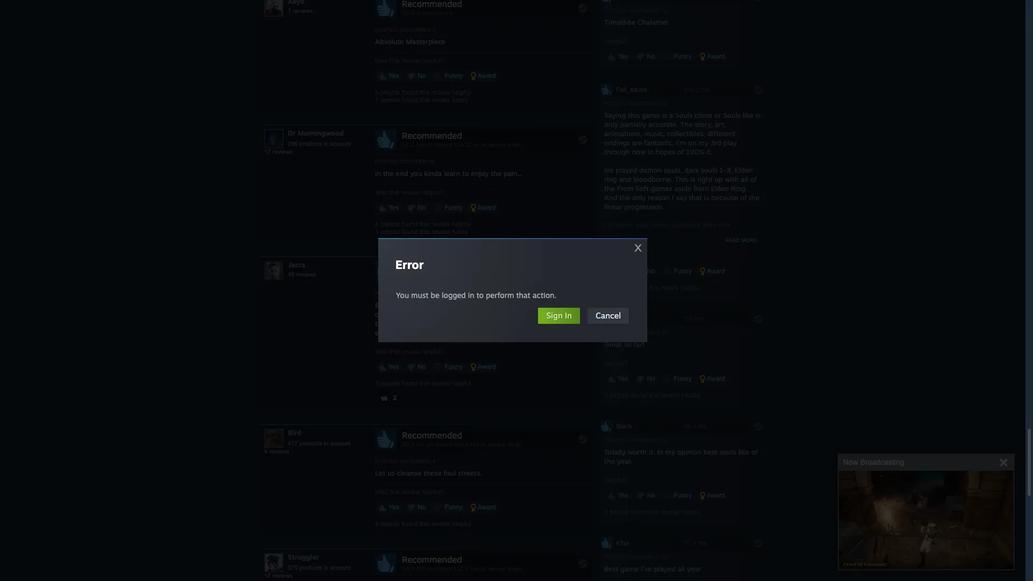 Task type: locate. For each thing, give the bounding box(es) containing it.
2 horizontal spatial you
[[656, 239, 668, 247]]

recommended up these
[[402, 430, 462, 441]]

1 horizontal spatial souls
[[720, 448, 736, 456]]

to down characters
[[402, 328, 408, 337]]

souls right opinion
[[720, 448, 736, 456]]

1 horizontal spatial you
[[428, 328, 440, 337]]

award link for yes link underneath end
[[468, 202, 499, 213]]

no link for "award" link for yes link below 'timothée' at the right top
[[633, 50, 659, 62]]

this inside the saying this game is a souls clone or souls like is only partially accurate. the story, art, animations, music, collectibles, different endings are fantastic. i'm on my 3rd play through now in hopes of 100% it.
[[628, 111, 640, 119]]

only down soft
[[632, 193, 646, 202]]

demon
[[639, 166, 662, 174]]

award for "award" link corresponding to yes link on top of 5 on the left
[[476, 72, 496, 79]]

that down from
[[689, 193, 702, 202]]

0 vertical spatial best
[[409, 301, 423, 309]]

best inside totally worth it. in my opinion best souls like of the year.
[[704, 448, 718, 456]]

art,
[[715, 120, 726, 128]]

0 vertical spatial game
[[642, 111, 660, 119]]

products inside dr morningwood 296 products in account 17 reviews
[[299, 140, 322, 147]]

0 vertical spatial my
[[699, 138, 709, 147]]

1 horizontal spatial 2
[[604, 508, 608, 516]]

2 recommended link from the top
[[375, 261, 590, 284]]

yes up 2 people found this review helpful
[[616, 492, 628, 499]]

1 products from the top
[[299, 140, 322, 147]]

surprised
[[671, 220, 701, 229]]

played right i've
[[654, 564, 676, 573]]

yes for yes link on top of 5 on the left
[[387, 72, 399, 79]]

1 vertical spatial that
[[516, 291, 530, 300]]

2 horizontal spatial game
[[642, 111, 660, 119]]

with down 3,
[[725, 175, 739, 183]]

0 horizontal spatial keep
[[410, 328, 426, 337]]

1 vertical spatial best
[[704, 448, 718, 456]]

2 people found this review helpful
[[604, 508, 700, 516]]

2 for 2 people found this review helpful
[[604, 508, 608, 516]]

3 reviews
[[288, 7, 313, 14]]

more
[[742, 237, 758, 243]]

2 recommended from the top
[[402, 262, 462, 273]]

0 vertical spatial souls
[[701, 166, 718, 174]]

up down 1-
[[715, 175, 723, 183]]

1 vertical spatial keep
[[410, 328, 426, 337]]

0 vertical spatial you
[[410, 169, 422, 177]]

played inside ive played demon souls, dark souls 1-3, elden ring and bloodborne. this is right up with all of the from soft games aside from elden ring. and the only reason i say that is because of the linear progression.
[[616, 166, 637, 174]]

no up 5 people found this review helpful 1 person found this review funny
[[416, 72, 426, 79]]

is
[[662, 111, 667, 119], [756, 111, 761, 119], [690, 175, 695, 183], [704, 193, 709, 202], [442, 310, 447, 318], [532, 310, 537, 318]]

award for "award" link corresponding to yes link underneath us at the left of page
[[476, 504, 496, 511]]

funny inside 5 people found this review helpful 1 person found this review funny
[[452, 96, 468, 104]]

to inside i've been pleasantly surprised with the development teams support and updates. kudos to them, you can really tell they put their love into this project. please, keep up the great work!
[[626, 239, 633, 247]]

you up project.
[[656, 239, 668, 247]]

4
[[375, 220, 379, 228], [264, 448, 268, 455], [375, 520, 379, 528]]

game left i've
[[621, 564, 639, 573]]

in inside dr morningwood 296 products in account 17 reviews
[[324, 140, 328, 147]]

totally worth it. in my opinion best souls like of the year.
[[604, 448, 758, 465]]

funny link up 2 people found this review helpful
[[660, 490, 695, 501]]

1 vertical spatial souls
[[720, 448, 736, 456]]

direction
[[502, 310, 530, 318]]

fail_sauce
[[616, 86, 647, 93]]

this inside easily the best soulsborn outside of fromsoftware games. the quality of this game is top tier. the art direction is beautiful and the characters are memorable. narrative and world are deep enough to keep you addicted the whole playthough. 10/10.
[[408, 310, 420, 318]]

0 vertical spatial up
[[715, 175, 723, 183]]

please,
[[675, 248, 698, 257]]

1 horizontal spatial my
[[699, 138, 709, 147]]

no link up 5 people found this review helpful 1 person found this review funny
[[404, 70, 429, 82]]

tell
[[703, 239, 713, 247]]

games
[[651, 184, 672, 192]]

souls inside ive played demon souls, dark souls 1-3, elden ring and bloodborne. this is right up with all of the from soft games aside from elden ring. and the only reason i say that is because of the linear progression.
[[701, 166, 718, 174]]

no link
[[633, 50, 659, 62], [404, 70, 429, 82], [404, 202, 429, 213], [633, 265, 659, 277], [404, 361, 429, 373], [633, 373, 659, 385], [633, 490, 659, 501], [404, 501, 429, 513]]

my right "on"
[[699, 138, 709, 147]]

to inside easily the best soulsborn outside of fromsoftware games. the quality of this game is top tier. the art direction is beautiful and the characters are memorable. narrative and world are deep enough to keep you addicted the whole playthough. 10/10.
[[402, 328, 408, 337]]

project.
[[648, 248, 673, 257]]

kiba
[[616, 540, 629, 547]]

1 account from the top
[[330, 140, 351, 147]]

keep down "tell"
[[700, 248, 715, 257]]

that inside ive played demon souls, dark souls 1-3, elden ring and bloodborne. this is right up with all of the from soft games aside from elden ring. and the only reason i say that is because of the linear progression.
[[689, 193, 702, 202]]

0 horizontal spatial played
[[616, 166, 637, 174]]

4 people found this review helpful
[[375, 520, 471, 528]]

1 vertical spatial it.
[[649, 448, 655, 456]]

2 vertical spatial account
[[330, 564, 351, 571]]

1 vertical spatial the
[[564, 301, 577, 309]]

pain...
[[504, 169, 523, 177]]

1 horizontal spatial 3 people found this review helpful
[[604, 284, 700, 292]]

1 horizontal spatial 3
[[375, 380, 379, 387]]

1 vertical spatial my
[[665, 448, 675, 456]]

1 for in the end you kinda learn to enjoy the pain...
[[375, 228, 379, 236]]

0 vertical spatial person
[[380, 96, 400, 104]]

my inside totally worth it. in my opinion best souls like of the year.
[[665, 448, 675, 456]]

all up ring.
[[741, 175, 748, 183]]

the up updates.
[[719, 220, 730, 229]]

1 vertical spatial account
[[330, 440, 351, 446]]

in right 570
[[324, 564, 328, 571]]

i've been pleasantly surprised with the development teams support and updates. kudos to them, you can really tell they put their love into this project. please, keep up the great work!
[[604, 220, 760, 266]]

1 vertical spatial elden
[[711, 184, 729, 192]]

1 horizontal spatial that
[[689, 193, 702, 202]]

1 recommended from the top
[[402, 130, 462, 141]]

0 vertical spatial 1
[[375, 96, 379, 104]]

2 vertical spatial in
[[657, 448, 663, 456]]

accurate.
[[649, 120, 678, 128]]

yes for yes link underneath end
[[387, 204, 399, 211]]

struggler
[[288, 552, 319, 561]]

2 horizontal spatial are
[[632, 138, 642, 147]]

award for "award" link for yes link underneath end
[[476, 204, 496, 211]]

people down us at the left of page
[[380, 520, 400, 528]]

clone
[[695, 111, 712, 119]]

2 horizontal spatial in
[[657, 448, 663, 456]]

products inside bird 417 products in account 4 reviews
[[299, 440, 322, 446]]

2 vertical spatial game
[[621, 564, 639, 573]]

like inside totally worth it. in my opinion best souls like of the year.
[[738, 448, 749, 456]]

reviews inside jacra 45 reviews
[[296, 271, 316, 278]]

1 horizontal spatial with
[[725, 175, 739, 183]]

no up 1 person found this review helpful
[[645, 375, 655, 382]]

yes up 4 people found this review helpful
[[387, 504, 399, 511]]

reason
[[648, 193, 670, 202]]

1 vertical spatial products
[[299, 440, 322, 446]]

account right 417
[[330, 440, 351, 446]]

0 horizontal spatial 2
[[393, 394, 397, 402]]

found
[[402, 89, 418, 96], [402, 96, 418, 104], [402, 220, 418, 228], [402, 228, 418, 236], [631, 284, 647, 292], [402, 380, 418, 387], [631, 392, 647, 399], [631, 508, 647, 516], [402, 520, 418, 528]]

yes down end
[[387, 204, 399, 211]]

souls right a
[[675, 111, 693, 119]]

it. inside totally worth it. in my opinion best souls like of the year.
[[649, 448, 655, 456]]

1 vertical spatial 2
[[604, 508, 608, 516]]

in down morningwood
[[324, 140, 328, 147]]

0 horizontal spatial game
[[422, 310, 440, 318]]

let us cleanse these foul streets.
[[375, 469, 482, 477]]

in left end
[[375, 169, 381, 177]]

0 vertical spatial account
[[330, 140, 351, 147]]

funny up fail_sauce link
[[672, 53, 692, 60]]

0 vertical spatial with
[[725, 175, 739, 183]]

yes link down enough
[[375, 361, 402, 373]]

are inside the saying this game is a souls clone or souls like is only partially accurate. the story, art, animations, music, collectibles, different endings are fantastic. i'm on my 3rd play through now in hopes of 100% it.
[[632, 138, 642, 147]]

account inside bird 417 products in account 4 reviews
[[330, 440, 351, 446]]

1 horizontal spatial it.
[[707, 147, 713, 156]]

saying this game is a souls clone or souls like is only partially accurate. the story, art, animations, music, collectibles, different endings are fantastic. i'm on my 3rd play through now in hopes of 100% it.
[[604, 111, 761, 156]]

to up into
[[626, 239, 633, 247]]

2 horizontal spatial 3
[[604, 284, 608, 292]]

yes for yes link underneath enough
[[387, 363, 399, 371]]

1 vertical spatial only
[[632, 193, 646, 202]]

2 vertical spatial the
[[476, 310, 488, 318]]

funny
[[452, 96, 468, 104], [452, 228, 468, 236]]

are down soulsborn
[[424, 319, 434, 328]]

0 vertical spatial like
[[743, 111, 754, 119]]

funny link up 4 people found this review helpful 1 person found this review funny
[[431, 202, 466, 213]]

and
[[619, 175, 631, 183], [698, 230, 710, 238], [570, 310, 582, 318], [509, 319, 521, 328]]

0 vertical spatial 3
[[288, 7, 291, 14]]

products down dr morningwood 'link'
[[299, 140, 322, 147]]

game down soulsborn
[[422, 310, 440, 318]]

helpful inside 5 people found this review helpful 1 person found this review funny
[[452, 89, 471, 96]]

2 vertical spatial you
[[428, 328, 440, 337]]

0 vertical spatial products
[[299, 140, 322, 147]]

you
[[396, 291, 409, 300]]

1 horizontal spatial best
[[704, 448, 718, 456]]

no link up 4 people found this review helpful
[[404, 501, 429, 513]]

in right the worth
[[657, 448, 663, 456]]

in
[[375, 169, 381, 177], [565, 310, 572, 321], [657, 448, 663, 456]]

my left opinion
[[665, 448, 675, 456]]

1 vertical spatial in
[[565, 310, 572, 321]]

funny inside 4 people found this review helpful 1 person found this review funny
[[452, 228, 468, 236]]

no link for "award" link corresponding to yes link underneath us at the left of page
[[404, 501, 429, 513]]

1 vertical spatial up
[[717, 248, 726, 257]]

2 products from the top
[[299, 440, 322, 446]]

296 products in account link
[[288, 140, 351, 147]]

work!
[[604, 257, 622, 266]]

kinda
[[424, 169, 442, 177]]

1 horizontal spatial souls
[[723, 111, 741, 119]]

0 horizontal spatial you
[[410, 169, 422, 177]]

they
[[715, 239, 730, 247]]

0 vertical spatial the
[[680, 120, 693, 128]]

0 horizontal spatial souls
[[675, 111, 693, 119]]

elden up 'because'
[[711, 184, 729, 192]]

1 horizontal spatial only
[[632, 193, 646, 202]]

1 funny from the top
[[452, 96, 468, 104]]

are down beautiful
[[543, 319, 554, 328]]

0 horizontal spatial the
[[476, 310, 488, 318]]

account down morningwood
[[330, 140, 351, 147]]

game inside easily the best soulsborn outside of fromsoftware games. the quality of this game is top tier. the art direction is beautiful and the characters are memorable. narrative and world are deep enough to keep you addicted the whole playthough. 10/10.
[[422, 310, 440, 318]]

reviews
[[293, 7, 313, 14], [272, 148, 293, 155], [296, 271, 316, 278], [269, 448, 289, 455], [272, 572, 293, 579]]

memorable.
[[436, 319, 475, 328]]

1 recommended link from the top
[[375, 129, 590, 152]]

reviews inside struggler 570 products in account 12 reviews
[[272, 572, 293, 579]]

recommended down 4 people found this review helpful
[[402, 554, 462, 565]]

products for struggler
[[299, 564, 322, 571]]

absolute masterpiece
[[375, 37, 446, 46]]

yes link down end
[[375, 202, 402, 213]]

up down they
[[717, 248, 726, 257]]

0 horizontal spatial it.
[[649, 448, 655, 456]]

no link up 4 people found this review helpful 1 person found this review funny
[[404, 202, 429, 213]]

no up 2 people found this review helpful
[[645, 492, 655, 499]]

enjoy
[[471, 169, 489, 177]]

you right end
[[410, 169, 422, 177]]

a
[[669, 111, 673, 119]]

1 vertical spatial 3 people found this review helpful
[[375, 380, 471, 387]]

the up sign in
[[564, 301, 577, 309]]

award link for yes link below 'timothée' at the right top
[[697, 50, 728, 62]]

0 vertical spatial 3 people found this review helpful
[[604, 284, 700, 292]]

games.
[[539, 301, 562, 309]]

recommended link for streets.
[[375, 429, 590, 452]]

2 funny from the top
[[452, 228, 468, 236]]

award link for yes link under great
[[697, 373, 728, 385]]

4 recommended from the top
[[402, 554, 462, 565]]

3 recommended link from the top
[[375, 429, 590, 452]]

0 horizontal spatial with
[[703, 220, 717, 229]]

person inside 4 people found this review helpful 1 person found this review funny
[[380, 228, 400, 236]]

1 vertical spatial 3
[[604, 284, 608, 292]]

1 inside 5 people found this review helpful 1 person found this review funny
[[375, 96, 379, 104]]

0 vertical spatial elden
[[735, 166, 753, 174]]

45
[[288, 271, 294, 278]]

to up outside
[[477, 291, 484, 300]]

fromsoftware
[[493, 301, 537, 309]]

with
[[725, 175, 739, 183], [703, 220, 717, 229]]

up inside i've been pleasantly surprised with the development teams support and updates. kudos to them, you can really tell they put their love into this project. please, keep up the great work!
[[717, 248, 726, 257]]

0 horizontal spatial my
[[665, 448, 675, 456]]

0 vertical spatial funny
[[452, 96, 468, 104]]

i'm
[[676, 138, 686, 147]]

2 horizontal spatial the
[[680, 120, 693, 128]]

review
[[431, 89, 450, 96], [432, 96, 450, 104], [431, 220, 450, 228], [432, 228, 450, 236], [661, 284, 679, 292], [431, 380, 450, 387], [661, 392, 680, 399], [661, 508, 679, 516], [431, 520, 450, 528]]

person inside 5 people found this review helpful 1 person found this review funny
[[380, 96, 400, 104]]

1 horizontal spatial in
[[565, 310, 572, 321]]

yes up 1 person found this review helpful
[[616, 375, 628, 382]]

no for yes link below 'timothée' at the right top
[[645, 53, 655, 60]]

products inside struggler 570 products in account 12 reviews
[[299, 564, 322, 571]]

1 vertical spatial like
[[738, 448, 749, 456]]

the inside totally worth it. in my opinion best souls like of the year.
[[604, 457, 615, 465]]

funny link down addicted
[[431, 361, 466, 373]]

no link for "award" link corresponding to yes link underneath enough
[[404, 361, 429, 373]]

products down the struggler
[[299, 564, 322, 571]]

1 vertical spatial 1
[[375, 228, 379, 236]]

now
[[843, 458, 858, 467]]

all left year at the bottom of page
[[678, 564, 685, 573]]

this inside i've been pleasantly surprised with the development teams support and updates. kudos to them, you can really tell they put their love into this project. please, keep up the great work!
[[634, 248, 646, 257]]

i've
[[641, 564, 652, 573]]

characters
[[388, 319, 422, 328]]

1 vertical spatial funny
[[452, 228, 468, 236]]

played
[[616, 166, 637, 174], [654, 564, 676, 573]]

0 vertical spatial keep
[[700, 248, 715, 257]]

products for bird
[[299, 440, 322, 446]]

funny link up 4 people found this review helpful
[[431, 501, 466, 513]]

3
[[288, 7, 291, 14], [604, 284, 608, 292], [375, 380, 379, 387]]

yes down "absolute"
[[387, 72, 399, 79]]

reviews inside dr morningwood 296 products in account 17 reviews
[[272, 148, 293, 155]]

like inside the saying this game is a souls clone or souls like is only partially accurate. the story, art, animations, music, collectibles, different endings are fantastic. i'm on my 3rd play through now in hopes of 100% it.
[[743, 111, 754, 119]]

0 vertical spatial all
[[741, 175, 748, 183]]

no for yes link underneath year.
[[645, 492, 655, 499]]

5
[[375, 89, 379, 96]]

can
[[670, 239, 682, 247]]

partially
[[620, 120, 647, 128]]

4 reviews link
[[264, 448, 289, 455]]

funny link up 1 person found this review helpful
[[660, 373, 695, 385]]

yes for yes link under great
[[616, 375, 628, 382]]

yes link up 5 on the left
[[375, 70, 402, 82]]

12
[[264, 572, 271, 579]]

great
[[604, 340, 622, 349]]

award link for yes link underneath us at the left of page
[[468, 501, 499, 513]]

recommended for these
[[402, 430, 462, 441]]

0 vertical spatial only
[[604, 120, 618, 128]]

quality
[[375, 310, 397, 318]]

are
[[632, 138, 642, 147], [424, 319, 434, 328], [543, 319, 554, 328]]

2 account from the top
[[330, 440, 351, 446]]

0 horizontal spatial best
[[409, 301, 423, 309]]

570 products in account link
[[288, 564, 351, 571]]

1 vertical spatial played
[[654, 564, 676, 573]]

now
[[632, 147, 646, 156]]

no link for "award" link associated with yes link under great
[[633, 373, 659, 385]]

endings
[[604, 138, 630, 147]]

0 vertical spatial that
[[689, 193, 702, 202]]

it. right the worth
[[649, 448, 655, 456]]

timothée chalamet
[[604, 18, 669, 26]]

recommended for you
[[402, 130, 462, 141]]

1 vertical spatial with
[[703, 220, 717, 229]]

4 inside 4 people found this review helpful 1 person found this review funny
[[375, 220, 379, 228]]

0 vertical spatial played
[[616, 166, 637, 174]]

be
[[431, 291, 440, 300]]

account inside struggler 570 products in account 12 reviews
[[330, 564, 351, 571]]

souls,
[[664, 166, 683, 174]]

in the end you kinda learn to enjoy the pain...
[[375, 169, 523, 177]]

award link for yes link underneath year.
[[697, 490, 728, 501]]

in right the sign
[[565, 310, 572, 321]]

in inside bird 417 products in account 4 reviews
[[324, 440, 328, 446]]

the down totally
[[604, 457, 615, 465]]

people inside 5 people found this review helpful 1 person found this review funny
[[380, 89, 400, 96]]

best inside easily the best soulsborn outside of fromsoftware games. the quality of this game is top tier. the art direction is beautiful and the characters are memorable. narrative and world are deep enough to keep you addicted the whole playthough. 10/10.
[[409, 301, 423, 309]]

products right 417
[[299, 440, 322, 446]]

recommended up the be
[[402, 262, 462, 273]]

3 recommended from the top
[[402, 430, 462, 441]]

no link for yes link underneath year.'s "award" link
[[633, 490, 659, 501]]

worth
[[628, 448, 647, 456]]

award for yes link underneath year.'s "award" link
[[705, 492, 725, 499]]

funny link for no link corresponding to "award" link associated with yes link under great
[[660, 373, 695, 385]]

1 vertical spatial person
[[380, 228, 400, 236]]

0 horizontal spatial 3 people found this review helpful
[[375, 380, 471, 387]]

1 inside 4 people found this review helpful 1 person found this review funny
[[375, 228, 379, 236]]

0 vertical spatial 4
[[375, 220, 379, 228]]

and up "tell"
[[698, 230, 710, 238]]

elden right 3,
[[735, 166, 753, 174]]

funny link for "award" link corresponding to yes link underneath us at the left of page's no link
[[431, 501, 466, 513]]

3 account from the top
[[330, 564, 351, 571]]

easily the best soulsborn outside of fromsoftware games. the quality of this game is top tier. the art direction is beautiful and the characters are memorable. narrative and world are deep enough to keep you addicted the whole playthough. 10/10.
[[375, 301, 582, 337]]

yes for yes link below 'timothée' at the right top
[[616, 53, 628, 60]]

updates.
[[712, 230, 740, 238]]

game up accurate.
[[642, 111, 660, 119]]

on
[[688, 138, 697, 147]]

kiba link
[[600, 537, 766, 552]]

top
[[449, 310, 460, 318]]

like
[[743, 111, 754, 119], [738, 448, 749, 456]]

fantastic.
[[644, 138, 674, 147]]

person up blank
[[610, 392, 629, 399]]

elden
[[735, 166, 753, 174], [711, 184, 729, 192]]

0 horizontal spatial souls
[[701, 166, 718, 174]]

no link up 1 person found this review helpful
[[633, 373, 659, 385]]

the down put
[[728, 248, 738, 257]]

yes down 'timothée' at the right top
[[616, 53, 628, 60]]

recommended
[[402, 130, 462, 141], [402, 262, 462, 273], [402, 430, 462, 441], [402, 554, 462, 565]]

easily
[[375, 301, 394, 309]]

1 horizontal spatial played
[[654, 564, 676, 573]]

no
[[645, 53, 655, 60], [416, 72, 426, 79], [416, 204, 426, 211], [645, 267, 655, 275], [416, 363, 426, 371], [645, 375, 655, 382], [645, 492, 655, 499], [416, 504, 426, 511]]

the up collectibles,
[[680, 120, 693, 128]]

1 horizontal spatial all
[[741, 175, 748, 183]]

1 for absolute masterpiece
[[375, 96, 379, 104]]

recommended up kinda
[[402, 130, 462, 141]]

1 horizontal spatial elden
[[735, 166, 753, 174]]

timothée
[[604, 18, 636, 26]]

funny down addicted
[[443, 363, 463, 371]]

1 vertical spatial 4
[[264, 448, 268, 455]]

no link for "award" link for yes link underneath end
[[404, 202, 429, 213]]

2 vertical spatial 4
[[375, 520, 379, 528]]

souls right or
[[723, 111, 741, 119]]

award link for yes link underneath enough
[[468, 361, 499, 373]]

0 vertical spatial it.
[[707, 147, 713, 156]]

it. inside the saying this game is a souls clone or souls like is only partially accurate. the story, art, animations, music, collectibles, different endings are fantastic. i'm on my 3rd play through now in hopes of 100% it.
[[707, 147, 713, 156]]

keep down characters
[[410, 328, 426, 337]]

it. down the 3rd
[[707, 147, 713, 156]]

that up fromsoftware
[[516, 291, 530, 300]]

yes down enough
[[387, 363, 399, 371]]

only down saying at the top
[[604, 120, 618, 128]]

0 vertical spatial 2
[[393, 394, 397, 402]]

and
[[604, 193, 617, 202]]

dr morningwood link
[[288, 128, 344, 137]]

0 horizontal spatial all
[[678, 564, 685, 573]]

3 products from the top
[[299, 564, 322, 571]]

yes link down great
[[604, 373, 632, 385]]



Task type: vqa. For each thing, say whether or not it's contained in the screenshot.
middle '3'
yes



Task type: describe. For each thing, give the bounding box(es) containing it.
dr
[[288, 128, 296, 137]]

100%
[[686, 147, 705, 156]]

of inside totally worth it. in my opinion best souls like of the year.
[[751, 448, 758, 456]]

4 for 4 people found this review helpful 1 person found this review funny
[[375, 220, 379, 228]]

reviews inside bird 417 products in account 4 reviews
[[269, 448, 289, 455]]

blank
[[616, 423, 632, 430]]

keep inside easily the best soulsborn outside of fromsoftware games. the quality of this game is top tier. the art direction is beautiful and the characters are memorable. narrative and world are deep enough to keep you addicted the whole playthough. 10/10.
[[410, 328, 426, 337]]

17 reviews link
[[264, 148, 293, 155]]

cancel
[[596, 310, 621, 321]]

with inside i've been pleasantly surprised with the development teams support and updates. kudos to them, you can really tell they put their love into this project. please, keep up the great work!
[[703, 220, 717, 229]]

enough
[[375, 328, 400, 337]]

end
[[396, 169, 408, 177]]

the down ring
[[604, 184, 615, 192]]

1 person found this review helpful
[[604, 392, 701, 399]]

funny down please,
[[672, 267, 692, 275]]

best
[[604, 564, 619, 573]]

is down the dark
[[690, 175, 695, 183]]

0 horizontal spatial elden
[[711, 184, 729, 192]]

the left end
[[383, 169, 394, 177]]

ive
[[604, 166, 614, 174]]

put
[[732, 239, 743, 247]]

ive played demon souls, dark souls 1-3, elden ring and bloodborne. this is right up with all of the from soft games aside from elden ring. and the only reason i say that is because of the linear progression.
[[604, 166, 760, 211]]

funny down learn
[[443, 204, 463, 211]]

funny up 1 person found this review helpful
[[672, 375, 692, 382]]

296
[[288, 140, 298, 147]]

no link for "award" link corresponding to yes link on top of 5 on the left
[[404, 70, 429, 82]]

their
[[745, 239, 760, 247]]

person for masterpiece
[[380, 96, 400, 104]]

support
[[671, 230, 696, 238]]

account for bird
[[330, 440, 351, 446]]

no down project.
[[645, 267, 655, 275]]

yes for yes link underneath us at the left of page
[[387, 504, 399, 511]]

kudos
[[604, 239, 624, 247]]

or
[[714, 111, 721, 119]]

world
[[523, 319, 541, 328]]

into
[[620, 248, 632, 257]]

dr morningwood 296 products in account 17 reviews
[[264, 128, 351, 155]]

broadcasting
[[860, 458, 904, 467]]

funny link for yes link underneath year.'s "award" link's no link
[[660, 490, 695, 501]]

only inside the saying this game is a souls clone or souls like is only partially accurate. the story, art, animations, music, collectibles, different endings are fantastic. i'm on my 3rd play through now in hopes of 100% it.
[[604, 120, 618, 128]]

1 horizontal spatial are
[[543, 319, 554, 328]]

my inside the saying this game is a souls clone or souls like is only partially accurate. the story, art, animations, music, collectibles, different endings are fantastic. i'm on my 3rd play through now in hopes of 100% it.
[[699, 138, 709, 147]]

funny up 5 people found this review helpful 1 person found this review funny
[[443, 72, 463, 79]]

4 people found this review helpful 1 person found this review funny
[[375, 220, 471, 236]]

the right enjoy
[[491, 169, 502, 177]]

417 products in account link
[[288, 440, 351, 446]]

no link down project.
[[633, 265, 659, 277]]

helpful inside 4 people found this review helpful 1 person found this review funny
[[452, 220, 471, 228]]

35tomycity
[[616, 315, 647, 323]]

no for yes link on top of 5 on the left
[[416, 72, 426, 79]]

pleasantly
[[636, 220, 669, 229]]

0 horizontal spatial are
[[424, 319, 434, 328]]

recommended link for learn
[[375, 129, 590, 152]]

in up outside
[[468, 291, 474, 300]]

to right learn
[[462, 169, 469, 177]]

now broadcasting link
[[843, 457, 904, 468]]

yes link down 'timothée' at the right top
[[604, 50, 632, 62]]

and inside i've been pleasantly surprised with the development teams support and updates. kudos to them, you can really tell they put their love into this project. please, keep up the great work!
[[698, 230, 710, 238]]

account inside dr morningwood 296 products in account 17 reviews
[[330, 140, 351, 147]]

10/10.
[[548, 328, 569, 337]]

morningwood
[[298, 128, 344, 137]]

us
[[387, 469, 395, 477]]

with inside ive played demon souls, dark souls 1-3, elden ring and bloodborne. this is right up with all of the from soft games aside from elden ring. and the only reason i say that is because of the linear progression.
[[725, 175, 739, 183]]

0 horizontal spatial 3
[[288, 7, 291, 14]]

is left top
[[442, 310, 447, 318]]

game inside the saying this game is a souls clone or souls like is only partially accurate. the story, art, animations, music, collectibles, different endings are fantastic. i'm on my 3rd play through now in hopes of 100% it.
[[642, 111, 660, 119]]

foul
[[443, 469, 456, 477]]

yes link down us at the left of page
[[375, 501, 402, 513]]

action.
[[533, 291, 557, 300]]

no for yes link underneath us at the left of page
[[416, 504, 426, 511]]

1 horizontal spatial the
[[564, 301, 577, 309]]

0 horizontal spatial in
[[375, 169, 381, 177]]

4 inside bird 417 products in account 4 reviews
[[264, 448, 268, 455]]

playthough.
[[507, 328, 546, 337]]

read
[[725, 237, 740, 243]]

bird
[[288, 428, 301, 437]]

is left a
[[662, 111, 667, 119]]

play
[[723, 138, 737, 147]]

masterpiece
[[406, 37, 446, 46]]

35tomycity link
[[600, 312, 766, 328]]

story,
[[695, 120, 713, 128]]

funny link for no link associated with "award" link corresponding to yes link underneath enough
[[431, 361, 466, 373]]

funny link for no link for "award" link for yes link below 'timothée' at the right top
[[660, 50, 695, 62]]

funny for absolute masterpiece
[[452, 96, 468, 104]]

funny up 4 people found this review helpful
[[443, 504, 463, 511]]

funny link for no link below project.
[[660, 265, 695, 277]]

aside
[[674, 184, 692, 192]]

the down you
[[396, 301, 407, 309]]

the down 'narrative'
[[472, 328, 483, 337]]

perform
[[486, 291, 514, 300]]

the down from
[[619, 193, 630, 202]]

1 souls from the left
[[675, 111, 693, 119]]

people up kiba
[[610, 508, 629, 516]]

you inside i've been pleasantly surprised with the development teams support and updates. kudos to them, you can really tell they put their love into this project. please, keep up the great work!
[[656, 239, 668, 247]]

and down direction
[[509, 319, 521, 328]]

let
[[375, 469, 385, 477]]

account for struggler
[[330, 564, 351, 571]]

recommended for soulsborn
[[402, 262, 462, 273]]

of inside the saying this game is a souls clone or souls like is only partially accurate. the story, art, animations, music, collectibles, different endings are fantastic. i'm on my 3rd play through now in hopes of 100% it.
[[677, 147, 684, 156]]

award link for yes link on top of 5 on the left
[[468, 70, 499, 82]]

struggler 570 products in account 12 reviews
[[264, 552, 351, 579]]

progression.
[[624, 202, 665, 211]]

through
[[604, 147, 630, 156]]

funny up 2 people found this review helpful
[[672, 492, 692, 499]]

funny for in the end you kinda learn to enjoy the pain...
[[452, 228, 468, 236]]

up inside ive played demon souls, dark souls 1-3, elden ring and bloodborne. this is right up with all of the from soft games aside from elden ring. and the only reason i say that is because of the linear progression.
[[715, 175, 723, 183]]

bloodborne.
[[633, 175, 673, 183]]

1 horizontal spatial game
[[621, 564, 639, 573]]

in inside the saying this game is a souls clone or souls like is only partially accurate. the story, art, animations, music, collectibles, different endings are fantastic. i'm on my 3rd play through now in hopes of 100% it.
[[648, 147, 654, 156]]

in inside struggler 570 products in account 12 reviews
[[324, 564, 328, 571]]

17
[[264, 148, 271, 155]]

people inside 4 people found this review helpful 1 person found this review funny
[[380, 220, 400, 228]]

great so far!
[[604, 340, 645, 349]]

award for "award" link associated with yes link under great
[[705, 375, 725, 382]]

fail_sauce link
[[600, 83, 766, 98]]

4 recommended link from the top
[[375, 553, 590, 576]]

people down work!
[[610, 284, 629, 292]]

learn
[[444, 169, 460, 177]]

2 vertical spatial person
[[610, 392, 629, 399]]

beautiful
[[539, 310, 568, 318]]

logged
[[442, 291, 466, 300]]

is right or
[[756, 111, 761, 119]]

is down from
[[704, 193, 709, 202]]

been
[[617, 220, 634, 229]]

4 for 4 people found this review helpful
[[375, 520, 379, 528]]

is up the world
[[532, 310, 537, 318]]

you must be logged in to perform that action.
[[396, 291, 557, 300]]

funny link for "award" link corresponding to yes link on top of 5 on the left's no link
[[431, 70, 466, 82]]

and inside ive played demon souls, dark souls 1-3, elden ring and bloodborne. this is right up with all of the from soft games aside from elden ring. and the only reason i say that is because of the linear progression.
[[619, 175, 631, 183]]

1-
[[720, 166, 727, 174]]

read more
[[725, 237, 758, 243]]

deep
[[556, 319, 572, 328]]

far!
[[634, 340, 645, 349]]

award for "award" link for yes link below 'timothée' at the right top
[[705, 53, 725, 60]]

2 souls from the left
[[723, 111, 741, 119]]

no for yes link underneath end
[[416, 204, 426, 211]]

you inside easily the best soulsborn outside of fromsoftware games. the quality of this game is top tier. the art direction is beautiful and the characters are memorable. narrative and world are deep enough to keep you addicted the whole playthough. 10/10.
[[428, 328, 440, 337]]

narrative
[[477, 319, 507, 328]]

totally
[[604, 448, 626, 456]]

great
[[740, 248, 757, 257]]

funny link for no link associated with "award" link for yes link underneath end
[[431, 202, 466, 213]]

sign
[[546, 310, 563, 321]]

people down enough
[[380, 380, 400, 387]]

error
[[396, 257, 424, 272]]

linear
[[604, 202, 622, 211]]

5 people found this review helpful 1 person found this review funny
[[375, 89, 471, 104]]

award for "award" link corresponding to yes link underneath enough
[[476, 363, 496, 371]]

the inside the saying this game is a souls clone or souls like is only partially accurate. the story, art, animations, music, collectibles, different endings are fantastic. i'm on my 3rd play through now in hopes of 100% it.
[[680, 120, 693, 128]]

hopes
[[656, 147, 675, 156]]

2 for 2
[[393, 394, 397, 402]]

2 vertical spatial 3
[[375, 380, 379, 387]]

only inside ive played demon souls, dark souls 1-3, elden ring and bloodborne. this is right up with all of the from soft games aside from elden ring. and the only reason i say that is because of the linear progression.
[[632, 193, 646, 202]]

ring.
[[731, 184, 748, 192]]

love
[[604, 248, 618, 257]]

souls inside totally worth it. in my opinion best souls like of the year.
[[720, 448, 736, 456]]

keep inside i've been pleasantly surprised with the development teams support and updates. kudos to them, you can really tell they put their love into this project. please, keep up the great work!
[[700, 248, 715, 257]]

tier.
[[462, 310, 474, 318]]

addicted
[[442, 328, 470, 337]]

and up deep
[[570, 310, 582, 318]]

all inside ive played demon souls, dark souls 1-3, elden ring and bloodborne. this is right up with all of the from soft games aside from elden ring. and the only reason i say that is because of the linear progression.
[[741, 175, 748, 183]]

recommended link for of
[[375, 261, 590, 284]]

yes for yes link underneath year.
[[616, 492, 628, 499]]

jacra 45 reviews
[[288, 260, 316, 278]]

no for yes link underneath enough
[[416, 363, 426, 371]]

2 vertical spatial 1
[[604, 392, 608, 399]]

3 reviews link
[[288, 7, 313, 14]]

because
[[711, 193, 738, 202]]

the down quality in the left of the page
[[375, 319, 386, 328]]

now broadcasting
[[843, 458, 904, 467]]

right
[[697, 175, 713, 183]]

yes link down year.
[[604, 490, 632, 501]]

in inside totally worth it. in my opinion best souls like of the year.
[[657, 448, 663, 456]]

1 vertical spatial all
[[678, 564, 685, 573]]

from
[[694, 184, 709, 192]]

really
[[684, 239, 701, 247]]

art
[[490, 310, 500, 318]]

music,
[[644, 129, 665, 138]]

person for the
[[380, 228, 400, 236]]

collectibles,
[[667, 129, 706, 138]]

no for yes link under great
[[645, 375, 655, 382]]

0 horizontal spatial that
[[516, 291, 530, 300]]

chalamet
[[638, 18, 669, 26]]

the right 'because'
[[749, 193, 760, 202]]



